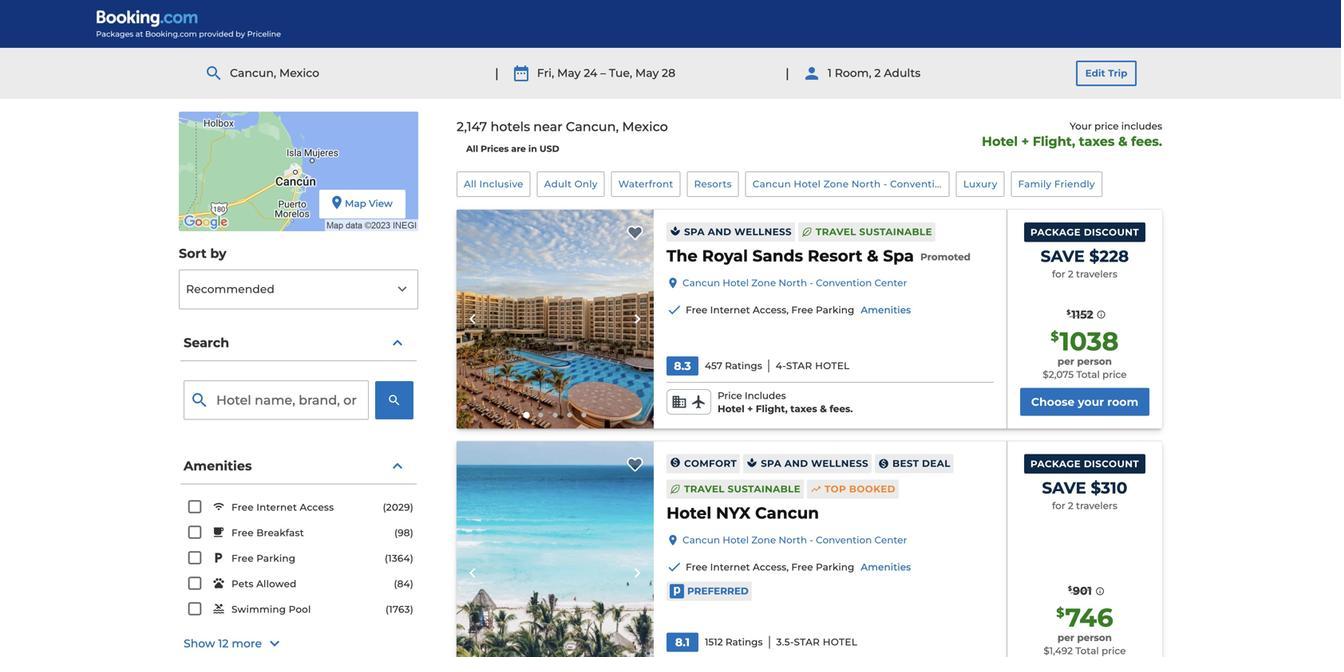 Task type: vqa. For each thing, say whether or not it's contained in the screenshot.
second night from the bottom
no



Task type: describe. For each thing, give the bounding box(es) containing it.
1 horizontal spatial mexico
[[622, 119, 668, 135]]

royal
[[702, 246, 748, 266]]

show
[[184, 638, 215, 651]]

sort by
[[179, 246, 226, 261]]

the
[[666, 246, 698, 266]]

free up free parking
[[231, 528, 254, 539]]

flight, inside price includes hotel + flight, taxes & fees.
[[756, 404, 788, 415]]

internet for 1038
[[710, 304, 750, 316]]

star for 746
[[794, 637, 820, 649]]

1512
[[705, 637, 723, 649]]

taxes inside 'your price includes hotel + flight, taxes & fees.'
[[1079, 134, 1115, 149]]

package for 1038
[[1030, 227, 1081, 238]]

photo carousel region for 746
[[457, 442, 654, 658]]

prices
[[481, 144, 509, 154]]

1152
[[1071, 308, 1093, 322]]

fees. inside 'your price includes hotel + flight, taxes & fees.'
[[1131, 134, 1162, 149]]

0 horizontal spatial sustainable
[[728, 484, 801, 495]]

your price includes hotel + flight, taxes & fees.
[[982, 120, 1162, 149]]

0 vertical spatial convention
[[890, 178, 948, 190]]

fri,
[[537, 66, 554, 80]]

room,
[[835, 66, 871, 80]]

resorts
[[694, 178, 732, 190]]

save $310
[[1042, 479, 1127, 498]]

booking.com packages image
[[96, 10, 282, 38]]

price
[[718, 390, 742, 402]]

$ for 1152
[[1067, 309, 1071, 317]]

hotel down nyx
[[723, 535, 749, 546]]

nyx
[[716, 504, 751, 523]]

show 12 more
[[184, 638, 262, 651]]

1 vertical spatial spa
[[883, 246, 914, 266]]

0 horizontal spatial and
[[708, 226, 731, 238]]

cancun hotel zone north - convention center for 746
[[682, 535, 907, 546]]

746
[[1065, 603, 1113, 634]]

(1364)
[[385, 553, 413, 565]]

zone for 746
[[751, 535, 776, 546]]

the royal sands resort & spa
[[666, 246, 914, 266]]

trip
[[1108, 67, 1127, 79]]

inclusive
[[479, 178, 523, 190]]

north for 746
[[779, 535, 807, 546]]

by
[[210, 246, 226, 261]]

1 vertical spatial travel sustainable
[[684, 484, 801, 495]]

457
[[705, 360, 722, 372]]

adult
[[544, 178, 572, 190]]

per for 746
[[1058, 633, 1074, 644]]

457 ratings
[[705, 360, 762, 372]]

beach image
[[457, 442, 654, 658]]

1 vertical spatial spa and wellness
[[761, 458, 868, 470]]

preferred
[[687, 586, 749, 597]]

| for fri, may 24 – tue, may 28
[[495, 65, 499, 81]]

taxes inside price includes hotel + flight, taxes & fees.
[[790, 404, 817, 415]]

all inclusive
[[464, 178, 523, 190]]

1 horizontal spatial wellness
[[811, 458, 868, 470]]

- for 746
[[810, 535, 813, 546]]

comfort
[[684, 458, 737, 470]]

go to image #5 image
[[581, 413, 586, 418]]

hotel down royal
[[723, 277, 749, 289]]

photo carousel region for 1038
[[457, 210, 654, 429]]

8.1
[[675, 636, 690, 650]]

+ inside price includes hotel + flight, taxes & fees.
[[747, 404, 753, 415]]

$ 901
[[1068, 585, 1092, 598]]

top booked
[[825, 484, 895, 495]]

convention for 1038
[[816, 277, 872, 289]]

package discount for 746
[[1030, 458, 1139, 470]]

(1763)
[[385, 604, 413, 616]]

24
[[584, 66, 597, 80]]

$ 746 per person $1,492 total price
[[1044, 603, 1126, 657]]

amenities for 1038
[[861, 304, 911, 316]]

hotel inside price includes hotel + flight, taxes & fees.
[[718, 404, 745, 415]]

convention for 746
[[816, 535, 872, 546]]

price for 1038
[[1102, 369, 1127, 381]]

person for 1038
[[1077, 356, 1112, 367]]

best deal
[[892, 458, 950, 470]]

$ 1152
[[1067, 308, 1093, 322]]

breakfast
[[256, 528, 304, 539]]

center for 746
[[874, 535, 907, 546]]

show 12 more button
[[184, 635, 413, 654]]

parking for 1038
[[816, 304, 854, 316]]

choose your room button
[[1020, 388, 1149, 416]]

north for 1038
[[779, 277, 807, 289]]

0 vertical spatial center
[[950, 178, 984, 190]]

28
[[662, 66, 675, 80]]

0 vertical spatial spa and wellness
[[684, 226, 792, 238]]

edit
[[1085, 67, 1105, 79]]

ratings for 746
[[725, 637, 763, 649]]

the royal sands resort & spa - promoted element
[[666, 245, 971, 267]]

sort
[[179, 246, 207, 261]]

pool
[[289, 604, 311, 616]]

person for 746
[[1077, 633, 1112, 644]]

map view
[[345, 198, 393, 210]]

free up preferred
[[686, 562, 708, 573]]

family friendly
[[1018, 178, 1095, 190]]

total for 746
[[1075, 646, 1099, 657]]

swimming pool
[[231, 604, 311, 616]]

travelers for 746
[[1076, 501, 1117, 512]]

recommended
[[186, 283, 275, 296]]

0 horizontal spatial wellness
[[734, 226, 792, 238]]

901
[[1073, 585, 1092, 598]]

0 vertical spatial cancun,
[[230, 66, 276, 80]]

1 horizontal spatial travel
[[816, 226, 856, 238]]

4-
[[776, 360, 786, 372]]

cancun down nyx
[[682, 535, 720, 546]]

edit trip
[[1085, 67, 1127, 79]]

free breakfast
[[231, 528, 304, 539]]

$ for 746
[[1056, 605, 1064, 621]]

hotel up the royal sands resort & spa - promoted element at the top
[[794, 178, 821, 190]]

free up 3.5-star hotel at the right of page
[[791, 562, 813, 573]]

hotel nyx cancun
[[666, 504, 819, 523]]

parking for 746
[[816, 562, 854, 573]]

discount for 1038
[[1084, 227, 1139, 238]]

(98)
[[394, 528, 413, 539]]

free up pets
[[231, 553, 254, 565]]

choose
[[1031, 395, 1075, 409]]

view
[[369, 198, 393, 210]]

pets
[[231, 579, 254, 590]]

hotel left nyx
[[666, 504, 711, 523]]

2 for 746
[[1068, 501, 1073, 512]]

cancun inside the hotel nyx cancun element
[[755, 504, 819, 523]]

$310
[[1091, 479, 1127, 498]]

1038
[[1060, 326, 1119, 357]]

save for 1038
[[1041, 247, 1085, 266]]

amenities button
[[180, 449, 417, 485]]

0 vertical spatial 2
[[874, 66, 881, 80]]

$ for 901
[[1068, 586, 1072, 593]]

usd
[[540, 144, 559, 154]]

free up free breakfast
[[231, 502, 254, 514]]

internet for 746
[[710, 562, 750, 573]]

free internet access
[[231, 502, 334, 514]]

0 vertical spatial spa
[[684, 226, 705, 238]]

hotel right 4-
[[815, 360, 850, 372]]

pool view image
[[457, 210, 654, 429]]

near
[[533, 119, 563, 135]]

more
[[232, 638, 262, 651]]

1 may from the left
[[557, 66, 581, 80]]

go to image #3 image
[[553, 413, 558, 418]]

1 room, 2 adults
[[828, 66, 921, 80]]

allowed
[[256, 579, 297, 590]]

8.3
[[674, 359, 691, 373]]

3.5-star hotel
[[776, 637, 857, 649]]

recommended button
[[179, 270, 418, 310]]

flight, inside 'your price includes hotel + flight, taxes & fees.'
[[1033, 134, 1075, 149]]

adult only
[[544, 178, 598, 190]]

cancun, mexico
[[230, 66, 319, 80]]

+ inside 'your price includes hotel + flight, taxes & fees.'
[[1021, 134, 1029, 149]]

2 may from the left
[[635, 66, 659, 80]]

$228
[[1089, 247, 1129, 266]]

$1,492
[[1044, 646, 1073, 657]]

includes
[[1121, 120, 1162, 132]]

map
[[345, 198, 366, 210]]



Task type: locate. For each thing, give the bounding box(es) containing it.
and down price includes hotel + flight, taxes & fees.
[[784, 458, 808, 470]]

zone down the hotel nyx cancun element
[[751, 535, 776, 546]]

0 vertical spatial ratings
[[725, 360, 762, 372]]

free down the royal sands resort & spa
[[791, 304, 813, 316]]

0 vertical spatial fees.
[[1131, 134, 1162, 149]]

spa right resort
[[883, 246, 914, 266]]

wellness up sands
[[734, 226, 792, 238]]

zone up resort
[[823, 178, 849, 190]]

ratings for 1038
[[725, 360, 762, 372]]

0 vertical spatial package
[[1030, 227, 1081, 238]]

2 vertical spatial spa
[[761, 458, 782, 470]]

0 horizontal spatial +
[[747, 404, 753, 415]]

1 vertical spatial travelers
[[1076, 501, 1117, 512]]

your
[[1078, 395, 1104, 409]]

1 vertical spatial per
[[1058, 633, 1074, 644]]

1 vertical spatial wellness
[[811, 458, 868, 470]]

discount up $310
[[1084, 458, 1139, 470]]

person down "901"
[[1077, 633, 1112, 644]]

center for 1038
[[874, 277, 907, 289]]

save left $228
[[1041, 247, 1085, 266]]

cancun,
[[230, 66, 276, 80], [566, 119, 619, 135]]

center down the "booked"
[[874, 535, 907, 546]]

ratings right 457
[[725, 360, 762, 372]]

star for 1038
[[786, 360, 812, 372]]

price for 746
[[1102, 646, 1126, 657]]

discount up $228
[[1084, 227, 1139, 238]]

0 horizontal spatial mexico
[[279, 66, 319, 80]]

center
[[950, 178, 984, 190], [874, 277, 907, 289], [874, 535, 907, 546]]

0 vertical spatial zone
[[823, 178, 849, 190]]

0 vertical spatial internet
[[710, 304, 750, 316]]

1 vertical spatial price
[[1102, 369, 1127, 381]]

all prices are in usd
[[466, 144, 559, 154]]

travelers for 1038
[[1076, 269, 1117, 280]]

per up $1,492
[[1058, 633, 1074, 644]]

person inside the $ 746 per person $1,492 total price
[[1077, 633, 1112, 644]]

1 ratings from the top
[[725, 360, 762, 372]]

Hotel name, brand, or keyword text field
[[184, 381, 369, 420]]

all for all inclusive
[[464, 178, 477, 190]]

amenities down the "booked"
[[861, 562, 911, 573]]

(2029)
[[383, 502, 413, 514]]

2 vertical spatial north
[[779, 535, 807, 546]]

0 vertical spatial travel sustainable
[[816, 226, 932, 238]]

0 vertical spatial free internet access, free parking amenities
[[686, 304, 911, 316]]

person up your
[[1077, 356, 1112, 367]]

may left 28 at the top
[[635, 66, 659, 80]]

0 vertical spatial per
[[1058, 356, 1074, 367]]

& inside 'your price includes hotel + flight, taxes & fees.'
[[1118, 134, 1128, 149]]

2 per from the top
[[1058, 633, 1074, 644]]

2 | from the left
[[785, 65, 789, 81]]

2 vertical spatial &
[[820, 404, 827, 415]]

1 discount from the top
[[1084, 227, 1139, 238]]

spa up the
[[684, 226, 705, 238]]

room
[[1107, 395, 1138, 409]]

0 vertical spatial and
[[708, 226, 731, 238]]

north down the hotel nyx cancun element
[[779, 535, 807, 546]]

1 vertical spatial discount
[[1084, 458, 1139, 470]]

ratings
[[725, 360, 762, 372], [725, 637, 763, 649]]

2 ratings from the top
[[725, 637, 763, 649]]

package discount up save $310
[[1030, 458, 1139, 470]]

1 vertical spatial zone
[[751, 277, 776, 289]]

$ left 1152
[[1067, 309, 1071, 317]]

–
[[600, 66, 606, 80]]

0 horizontal spatial flight,
[[756, 404, 788, 415]]

0 vertical spatial for 2 travelers
[[1052, 269, 1117, 280]]

north down the royal sands resort & spa
[[779, 277, 807, 289]]

1 vertical spatial access,
[[753, 562, 789, 573]]

2,147 hotels near cancun, mexico
[[457, 119, 668, 135]]

access,
[[753, 304, 789, 316], [753, 562, 789, 573]]

price inside $ 1038 per person $2,075 total price
[[1102, 369, 1127, 381]]

travel down "comfort"
[[684, 484, 725, 495]]

ratings right 1512
[[725, 637, 763, 649]]

for 2 travelers down save $310
[[1052, 501, 1117, 512]]

cancun hotel zone north - convention center down the royal sands resort & spa
[[682, 277, 907, 289]]

price inside the $ 746 per person $1,492 total price
[[1102, 646, 1126, 657]]

1 vertical spatial taxes
[[790, 404, 817, 415]]

total up your
[[1076, 369, 1100, 381]]

hotel right 3.5-
[[823, 637, 857, 649]]

1 free internet access, free parking amenities from the top
[[686, 304, 911, 316]]

free internet access, free parking amenities
[[686, 304, 911, 316], [686, 562, 911, 573]]

1 horizontal spatial and
[[784, 458, 808, 470]]

total inside the $ 746 per person $1,492 total price
[[1075, 646, 1099, 657]]

$ left 1038
[[1051, 329, 1059, 344]]

free down the
[[686, 304, 708, 316]]

1 vertical spatial total
[[1075, 646, 1099, 657]]

-
[[883, 178, 887, 190], [810, 277, 813, 289], [810, 535, 813, 546]]

1 vertical spatial center
[[874, 277, 907, 289]]

search button
[[180, 326, 417, 362]]

total for 1038
[[1076, 369, 1100, 381]]

wellness up top
[[811, 458, 868, 470]]

save $228
[[1041, 247, 1129, 266]]

$ 1038 per person $2,075 total price
[[1043, 326, 1127, 381]]

hotel inside 'your price includes hotel + flight, taxes & fees.'
[[982, 134, 1018, 149]]

2 vertical spatial -
[[810, 535, 813, 546]]

0 vertical spatial travelers
[[1076, 269, 1117, 280]]

0 horizontal spatial may
[[557, 66, 581, 80]]

1 access, from the top
[[753, 304, 789, 316]]

2 horizontal spatial spa
[[883, 246, 914, 266]]

person inside $ 1038 per person $2,075 total price
[[1077, 356, 1112, 367]]

+ up family
[[1021, 134, 1029, 149]]

$ inside $ 901
[[1068, 586, 1072, 593]]

0 vertical spatial save
[[1041, 247, 1085, 266]]

(84)
[[394, 579, 413, 590]]

0 vertical spatial discount
[[1084, 227, 1139, 238]]

top
[[825, 484, 846, 495]]

save for 746
[[1042, 479, 1086, 498]]

1 vertical spatial travel
[[684, 484, 725, 495]]

convention
[[890, 178, 948, 190], [816, 277, 872, 289], [816, 535, 872, 546]]

cancun hotel zone north - convention center down the hotel nyx cancun element
[[682, 535, 907, 546]]

cancun right nyx
[[755, 504, 819, 523]]

hotel down price
[[718, 404, 745, 415]]

swimming
[[231, 604, 286, 616]]

2,147
[[457, 119, 487, 135]]

1 vertical spatial package
[[1030, 458, 1081, 470]]

1 horizontal spatial &
[[867, 246, 879, 266]]

1 vertical spatial fees.
[[830, 404, 853, 415]]

all for all prices are in usd
[[466, 144, 478, 154]]

package discount for 1038
[[1030, 227, 1139, 238]]

for 2 travelers down save $228
[[1052, 269, 1117, 280]]

taxes down your
[[1079, 134, 1115, 149]]

go to image #1 image
[[523, 412, 530, 419]]

spa and wellness up top
[[761, 458, 868, 470]]

cancun hotel zone north - convention center up resort
[[752, 178, 984, 190]]

0 horizontal spatial |
[[495, 65, 499, 81]]

0 vertical spatial all
[[466, 144, 478, 154]]

price
[[1094, 120, 1119, 132], [1102, 369, 1127, 381], [1102, 646, 1126, 657]]

2 package discount from the top
[[1030, 458, 1139, 470]]

spa up hotel nyx cancun
[[761, 458, 782, 470]]

1 vertical spatial package discount
[[1030, 458, 1139, 470]]

hotels
[[491, 119, 530, 135]]

access
[[300, 502, 334, 514]]

star
[[786, 360, 812, 372], [794, 637, 820, 649]]

spa and wellness
[[684, 226, 792, 238], [761, 458, 868, 470]]

includes
[[745, 390, 786, 402]]

free
[[686, 304, 708, 316], [791, 304, 813, 316], [231, 502, 254, 514], [231, 528, 254, 539], [231, 553, 254, 565], [686, 562, 708, 573], [791, 562, 813, 573]]

0 horizontal spatial fees.
[[830, 404, 853, 415]]

zone down sands
[[751, 277, 776, 289]]

cancun right resorts at the right top of the page
[[752, 178, 791, 190]]

package discount up save $228
[[1030, 227, 1139, 238]]

per
[[1058, 356, 1074, 367], [1058, 633, 1074, 644]]

per inside the $ 746 per person $1,492 total price
[[1058, 633, 1074, 644]]

1 horizontal spatial fees.
[[1131, 134, 1162, 149]]

and up royal
[[708, 226, 731, 238]]

deal
[[922, 458, 950, 470]]

for 2 travelers for 1038
[[1052, 269, 1117, 280]]

1 vertical spatial 2
[[1068, 269, 1073, 280]]

fees. inside price includes hotel + flight, taxes & fees.
[[830, 404, 853, 415]]

1 horizontal spatial sustainable
[[859, 226, 932, 238]]

1 photo carousel region from the top
[[457, 210, 654, 429]]

and
[[708, 226, 731, 238], [784, 458, 808, 470]]

flight,
[[1033, 134, 1075, 149], [756, 404, 788, 415]]

access, for 1038
[[753, 304, 789, 316]]

$
[[1067, 309, 1071, 317], [1051, 329, 1059, 344], [1068, 586, 1072, 593], [1056, 605, 1064, 621]]

+ down includes
[[747, 404, 753, 415]]

0 horizontal spatial spa
[[684, 226, 705, 238]]

access, down the hotel nyx cancun element
[[753, 562, 789, 573]]

parking
[[816, 304, 854, 316], [256, 553, 296, 565], [816, 562, 854, 573]]

1 vertical spatial all
[[464, 178, 477, 190]]

1 vertical spatial internet
[[256, 502, 297, 514]]

0 horizontal spatial cancun,
[[230, 66, 276, 80]]

zone for 1038
[[751, 277, 776, 289]]

2 photo carousel region from the top
[[457, 442, 654, 658]]

1 vertical spatial person
[[1077, 633, 1112, 644]]

access, down sands
[[753, 304, 789, 316]]

amenities up free internet access
[[184, 458, 252, 474]]

for 2 travelers
[[1052, 269, 1117, 280], [1052, 501, 1117, 512]]

1 vertical spatial +
[[747, 404, 753, 415]]

discount
[[1084, 227, 1139, 238], [1084, 458, 1139, 470]]

0 vertical spatial amenities
[[861, 304, 911, 316]]

amenities for 746
[[861, 562, 911, 573]]

wellness
[[734, 226, 792, 238], [811, 458, 868, 470]]

free internet access, free parking amenities up 3.5-
[[686, 562, 911, 573]]

1 horizontal spatial |
[[785, 65, 789, 81]]

1 vertical spatial for 2 travelers
[[1052, 501, 1117, 512]]

price includes hotel + flight, taxes & fees.
[[718, 390, 853, 415]]

sustainable up hotel nyx cancun
[[728, 484, 801, 495]]

$2,075
[[1043, 369, 1074, 381]]

0 vertical spatial mexico
[[279, 66, 319, 80]]

1 horizontal spatial flight,
[[1033, 134, 1075, 149]]

star right the 1512 ratings
[[794, 637, 820, 649]]

spa
[[684, 226, 705, 238], [883, 246, 914, 266], [761, 458, 782, 470]]

free internet access, free parking amenities down the royal sands resort & spa
[[686, 304, 911, 316]]

convention left 'luxury'
[[890, 178, 948, 190]]

1 package from the top
[[1030, 227, 1081, 238]]

2 vertical spatial price
[[1102, 646, 1126, 657]]

$ left "901"
[[1068, 586, 1072, 593]]

2 vertical spatial center
[[874, 535, 907, 546]]

in
[[528, 144, 537, 154]]

flight, down your
[[1033, 134, 1075, 149]]

hotel nyx cancun element
[[666, 502, 819, 525]]

1 horizontal spatial travel sustainable
[[816, 226, 932, 238]]

2 access, from the top
[[753, 562, 789, 573]]

$ inside $ 1152
[[1067, 309, 1071, 317]]

waterfront
[[618, 178, 673, 190]]

photo carousel region
[[457, 210, 654, 429], [457, 442, 654, 658]]

0 horizontal spatial travel sustainable
[[684, 484, 801, 495]]

internet up breakfast
[[256, 502, 297, 514]]

sustainable up resort
[[859, 226, 932, 238]]

for for 1038
[[1052, 269, 1065, 280]]

center down the royal sands resort & spa - promoted element at the top
[[874, 277, 907, 289]]

per for 1038
[[1058, 356, 1074, 367]]

package up save $310
[[1030, 458, 1081, 470]]

2 package from the top
[[1030, 458, 1081, 470]]

convention down top
[[816, 535, 872, 546]]

0 vertical spatial star
[[786, 360, 812, 372]]

spa and wellness up royal
[[684, 226, 792, 238]]

& right resort
[[867, 246, 879, 266]]

only
[[574, 178, 598, 190]]

2 vertical spatial amenities
[[861, 562, 911, 573]]

star up price includes hotel + flight, taxes & fees.
[[786, 360, 812, 372]]

2 vertical spatial convention
[[816, 535, 872, 546]]

1 vertical spatial cancun,
[[566, 119, 619, 135]]

2 for from the top
[[1052, 501, 1065, 512]]

for 2 travelers for 746
[[1052, 501, 1117, 512]]

2 person from the top
[[1077, 633, 1112, 644]]

total right $1,492
[[1075, 646, 1099, 657]]

all
[[466, 144, 478, 154], [464, 178, 477, 190]]

all down "2,147"
[[466, 144, 478, 154]]

2 horizontal spatial &
[[1118, 134, 1128, 149]]

0 vertical spatial north
[[851, 178, 881, 190]]

0 vertical spatial package discount
[[1030, 227, 1139, 238]]

travel sustainable up resort
[[816, 226, 932, 238]]

flight, down includes
[[756, 404, 788, 415]]

per up '$2,075'
[[1058, 356, 1074, 367]]

0 vertical spatial cancun hotel zone north - convention center
[[752, 178, 984, 190]]

per inside $ 1038 per person $2,075 total price
[[1058, 356, 1074, 367]]

2 for 1038
[[1068, 269, 1073, 280]]

1 vertical spatial ratings
[[725, 637, 763, 649]]

1 person from the top
[[1077, 356, 1112, 367]]

for
[[1052, 269, 1065, 280], [1052, 501, 1065, 512]]

2 vertical spatial zone
[[751, 535, 776, 546]]

luxury
[[963, 178, 997, 190]]

package for 746
[[1030, 458, 1081, 470]]

total
[[1076, 369, 1100, 381], [1075, 646, 1099, 657]]

fri, may 24 – tue, may 28
[[537, 66, 675, 80]]

save left $310
[[1042, 479, 1086, 498]]

1 package discount from the top
[[1030, 227, 1139, 238]]

free internet access, free parking amenities for 1038
[[686, 304, 911, 316]]

travel up resort
[[816, 226, 856, 238]]

1 for 2 travelers from the top
[[1052, 269, 1117, 280]]

center left family
[[950, 178, 984, 190]]

go to image #4 image
[[567, 413, 572, 418]]

for down save $228
[[1052, 269, 1065, 280]]

2 vertical spatial cancun hotel zone north - convention center
[[682, 535, 907, 546]]

| left 1
[[785, 65, 789, 81]]

are
[[511, 144, 526, 154]]

1 travelers from the top
[[1076, 269, 1117, 280]]

internet down royal
[[710, 304, 750, 316]]

booked
[[849, 484, 895, 495]]

- for 1038
[[810, 277, 813, 289]]

& down 4-star hotel
[[820, 404, 827, 415]]

sustainable
[[859, 226, 932, 238], [728, 484, 801, 495]]

1 vertical spatial free internet access, free parking amenities
[[686, 562, 911, 573]]

taxes down 4-star hotel
[[790, 404, 817, 415]]

parking up 3.5-star hotel at the right of page
[[816, 562, 854, 573]]

amenities inside dropdown button
[[184, 458, 252, 474]]

$ inside the $ 746 per person $1,492 total price
[[1056, 605, 1064, 621]]

north
[[851, 178, 881, 190], [779, 277, 807, 289], [779, 535, 807, 546]]

1 vertical spatial north
[[779, 277, 807, 289]]

1 vertical spatial for
[[1052, 501, 1065, 512]]

access, for 746
[[753, 562, 789, 573]]

hotel
[[982, 134, 1018, 149], [794, 178, 821, 190], [723, 277, 749, 289], [815, 360, 850, 372], [718, 404, 745, 415], [666, 504, 711, 523], [723, 535, 749, 546], [823, 637, 857, 649]]

parking up the "allowed"
[[256, 553, 296, 565]]

1 horizontal spatial cancun,
[[566, 119, 619, 135]]

0 horizontal spatial &
[[820, 404, 827, 415]]

1 vertical spatial photo carousel region
[[457, 442, 654, 658]]

2 down save $228
[[1068, 269, 1073, 280]]

2 for 2 travelers from the top
[[1052, 501, 1117, 512]]

2 free internet access, free parking amenities from the top
[[686, 562, 911, 573]]

| for 1 room, 2 adults
[[785, 65, 789, 81]]

$ left 746
[[1056, 605, 1064, 621]]

friendly
[[1054, 178, 1095, 190]]

internet
[[710, 304, 750, 316], [256, 502, 297, 514], [710, 562, 750, 573]]

search
[[184, 335, 229, 351]]

person
[[1077, 356, 1112, 367], [1077, 633, 1112, 644]]

2 travelers from the top
[[1076, 501, 1117, 512]]

travelers down save $310
[[1076, 501, 1117, 512]]

total inside $ 1038 per person $2,075 total price
[[1076, 369, 1100, 381]]

for for 746
[[1052, 501, 1065, 512]]

travel
[[816, 226, 856, 238], [684, 484, 725, 495]]

fees. down includes at top right
[[1131, 134, 1162, 149]]

2
[[874, 66, 881, 80], [1068, 269, 1073, 280], [1068, 501, 1073, 512]]

internet up preferred
[[710, 562, 750, 573]]

package up save $228
[[1030, 227, 1081, 238]]

2 vertical spatial 2
[[1068, 501, 1073, 512]]

$ for 1038
[[1051, 329, 1059, 344]]

travel sustainable up hotel nyx cancun
[[684, 484, 801, 495]]

$ inside $ 1038 per person $2,075 total price
[[1051, 329, 1059, 344]]

adults
[[884, 66, 921, 80]]

0 vertical spatial price
[[1094, 120, 1119, 132]]

0 vertical spatial -
[[883, 178, 887, 190]]

1 vertical spatial amenities
[[184, 458, 252, 474]]

1 vertical spatial save
[[1042, 479, 1086, 498]]

parking down resort
[[816, 304, 854, 316]]

0 horizontal spatial travel
[[684, 484, 725, 495]]

& inside price includes hotel + flight, taxes & fees.
[[820, 404, 827, 415]]

& down includes at top right
[[1118, 134, 1128, 149]]

1 vertical spatial mexico
[[622, 119, 668, 135]]

1 | from the left
[[495, 65, 499, 81]]

cancun down the
[[682, 277, 720, 289]]

zone
[[823, 178, 849, 190], [751, 277, 776, 289], [751, 535, 776, 546]]

1 per from the top
[[1058, 356, 1074, 367]]

1512 ratings
[[705, 637, 763, 649]]

free internet access, free parking amenities for 746
[[686, 562, 911, 573]]

2 vertical spatial internet
[[710, 562, 750, 573]]

1 vertical spatial flight,
[[756, 404, 788, 415]]

0 vertical spatial photo carousel region
[[457, 210, 654, 429]]

fees. down 4-star hotel
[[830, 404, 853, 415]]

cancun hotel zone north - convention center
[[752, 178, 984, 190], [682, 277, 907, 289], [682, 535, 907, 546]]

1
[[828, 66, 832, 80]]

best
[[892, 458, 919, 470]]

0 vertical spatial sustainable
[[859, 226, 932, 238]]

2 discount from the top
[[1084, 458, 1139, 470]]

cancun hotel zone north - convention center for 1038
[[682, 277, 907, 289]]

tue,
[[609, 66, 632, 80]]

1 vertical spatial -
[[810, 277, 813, 289]]

resort
[[808, 246, 862, 266]]

discount for 746
[[1084, 458, 1139, 470]]

convention down resort
[[816, 277, 872, 289]]

price inside 'your price includes hotel + flight, taxes & fees.'
[[1094, 120, 1119, 132]]

12
[[218, 638, 229, 651]]

1 vertical spatial and
[[784, 458, 808, 470]]

go to image #2 image
[[538, 413, 543, 418]]

0 vertical spatial flight,
[[1033, 134, 1075, 149]]

hotel up 'luxury'
[[982, 134, 1018, 149]]

3.5-
[[776, 637, 794, 649]]

1 for from the top
[[1052, 269, 1065, 280]]



